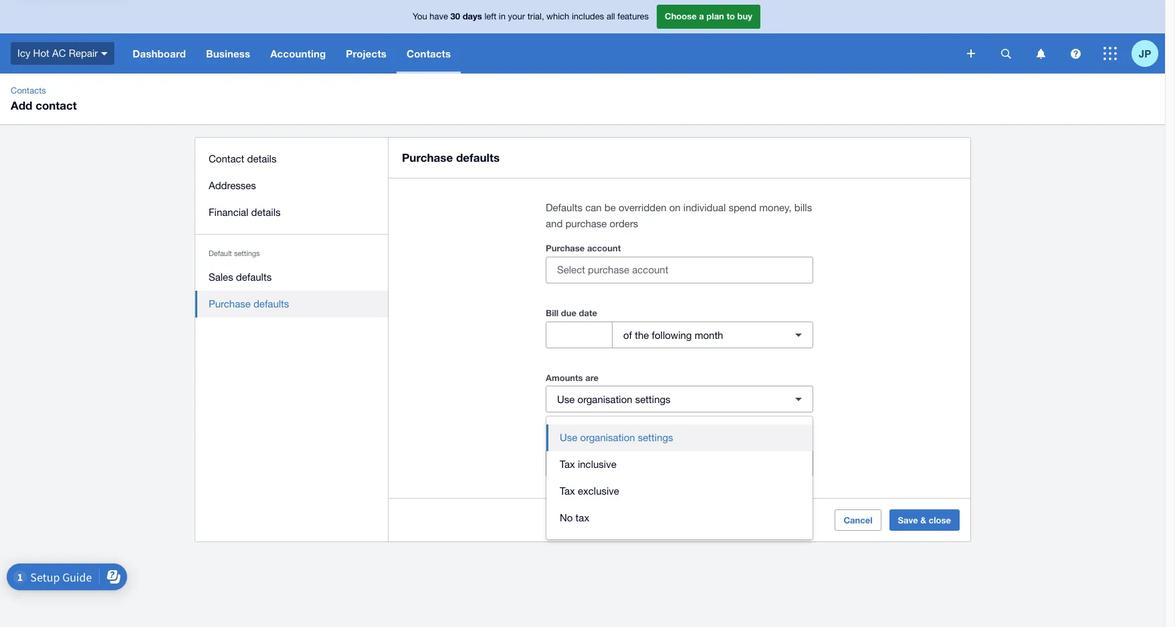 Task type: vqa. For each thing, say whether or not it's contained in the screenshot.
"field"
no



Task type: describe. For each thing, give the bounding box(es) containing it.
no tax
[[560, 513, 590, 524]]

svg image inside icy hot ac repair popup button
[[101, 52, 108, 55]]

1 horizontal spatial svg image
[[1104, 47, 1117, 60]]

contacts for contacts
[[407, 48, 451, 60]]

use organisation settings for are
[[557, 394, 671, 405]]

of
[[624, 330, 632, 341]]

ac
[[52, 47, 66, 59]]

accounting
[[270, 48, 326, 60]]

features
[[618, 12, 649, 22]]

all
[[607, 12, 615, 22]]

have
[[430, 12, 448, 22]]

you have 30 days left in your trial, which includes all features
[[413, 11, 649, 22]]

business
[[206, 48, 250, 60]]

dashboard
[[133, 48, 186, 60]]

use organisation settings inside button
[[560, 432, 673, 444]]

contact details
[[209, 153, 277, 165]]

on
[[670, 202, 681, 213]]

tax for purchase tax
[[587, 437, 600, 448]]

individual
[[684, 202, 726, 213]]

contact
[[209, 153, 244, 165]]

close
[[929, 515, 951, 526]]

organisation for are
[[578, 394, 633, 405]]

settings up sales defaults
[[234, 250, 260, 258]]

tax inclusive button
[[547, 452, 813, 478]]

purchase tax
[[546, 437, 600, 448]]

use organisation settings for tax
[[557, 458, 671, 469]]

use for amounts
[[557, 394, 575, 405]]

default
[[209, 250, 232, 258]]

group containing use organisation settings
[[547, 417, 813, 540]]

settings up use organisation settings button
[[635, 394, 671, 405]]

no tax button
[[547, 505, 813, 532]]

bill
[[546, 308, 559, 318]]

cancel
[[844, 515, 873, 526]]

date
[[579, 308, 597, 318]]

of the following month
[[624, 330, 724, 341]]

add
[[11, 98, 32, 112]]

jp
[[1139, 47, 1152, 59]]

trial,
[[528, 12, 544, 22]]

projects
[[346, 48, 387, 60]]

contacts for contacts add contact
[[11, 86, 46, 96]]

defaults can be overridden on individual spend money, bills and purchase orders
[[546, 202, 812, 229]]

projects button
[[336, 33, 397, 74]]

purchase
[[566, 218, 607, 229]]

due
[[561, 308, 577, 318]]

bill due date group
[[546, 322, 814, 349]]

buy
[[738, 11, 753, 22]]

can
[[586, 202, 602, 213]]

account
[[587, 243, 621, 254]]

month
[[695, 330, 724, 341]]

Purchase account field
[[547, 258, 813, 283]]

exclusive
[[578, 486, 619, 497]]

icy hot ac repair button
[[0, 33, 123, 74]]

0 vertical spatial defaults
[[456, 151, 500, 165]]

purchase inside button
[[209, 298, 251, 310]]

tax for tax exclusive
[[560, 486, 575, 497]]

overridden
[[619, 202, 667, 213]]

of the following month button
[[612, 322, 814, 349]]

inclusive
[[578, 459, 617, 470]]

financial details
[[209, 207, 281, 218]]

your
[[508, 12, 525, 22]]

none number field inside bill due date group
[[547, 322, 612, 348]]

spend
[[729, 202, 757, 213]]

and
[[546, 218, 563, 229]]

days
[[463, 11, 482, 22]]

tax inclusive
[[560, 459, 617, 470]]

1 horizontal spatial purchase defaults
[[402, 151, 500, 165]]

contacts link
[[5, 84, 51, 98]]

choose a plan to buy
[[665, 11, 753, 22]]

bills
[[795, 202, 812, 213]]

bill due date
[[546, 308, 597, 318]]

list box containing use organisation settings
[[547, 417, 813, 540]]

sales defaults button
[[195, 264, 389, 291]]

defaults
[[546, 202, 583, 213]]

contact
[[36, 98, 77, 112]]



Task type: locate. For each thing, give the bounding box(es) containing it.
details for contact details
[[247, 153, 277, 165]]

tax inside button
[[576, 513, 590, 524]]

amounts
[[546, 373, 583, 383]]

sales
[[209, 272, 233, 283]]

use organisation settings button up tax exclusive "button"
[[546, 450, 814, 477]]

choose
[[665, 11, 697, 22]]

following
[[652, 330, 692, 341]]

menu
[[195, 138, 389, 326]]

group
[[547, 417, 813, 540]]

1 vertical spatial tax
[[576, 513, 590, 524]]

use
[[557, 394, 575, 405], [560, 432, 578, 444], [557, 458, 575, 469]]

1 vertical spatial use organisation settings button
[[546, 450, 814, 477]]

1 vertical spatial defaults
[[236, 272, 272, 283]]

1 horizontal spatial contacts
[[407, 48, 451, 60]]

contacts
[[407, 48, 451, 60], [11, 86, 46, 96]]

use down purchase tax
[[557, 458, 575, 469]]

accounting button
[[260, 33, 336, 74]]

0 vertical spatial use
[[557, 394, 575, 405]]

save & close
[[898, 515, 951, 526]]

details for financial details
[[251, 207, 281, 218]]

2 vertical spatial defaults
[[254, 298, 289, 310]]

plan
[[707, 11, 725, 22]]

details down addresses button
[[251, 207, 281, 218]]

tax down purchase tax
[[560, 459, 575, 470]]

2 tax from the top
[[560, 486, 575, 497]]

hot
[[33, 47, 49, 59]]

orders
[[610, 218, 639, 229]]

settings down use organisation settings button
[[635, 458, 671, 469]]

settings
[[234, 250, 260, 258], [635, 394, 671, 405], [638, 432, 673, 444], [635, 458, 671, 469]]

0 vertical spatial organisation
[[578, 394, 633, 405]]

2 vertical spatial use
[[557, 458, 575, 469]]

banner
[[0, 0, 1166, 74]]

1 vertical spatial purchase defaults
[[209, 298, 289, 310]]

&
[[921, 515, 927, 526]]

menu containing contact details
[[195, 138, 389, 326]]

svg image
[[1104, 47, 1117, 60], [1037, 49, 1045, 59]]

2 vertical spatial use organisation settings
[[557, 458, 671, 469]]

financial
[[209, 207, 249, 218]]

icy
[[17, 47, 30, 59]]

1 vertical spatial use organisation settings
[[560, 432, 673, 444]]

use organisation settings button
[[546, 386, 814, 413], [546, 450, 814, 477]]

settings up tax inclusive button
[[638, 432, 673, 444]]

use organisation settings button
[[547, 425, 813, 452]]

jp button
[[1132, 33, 1166, 74]]

defaults
[[456, 151, 500, 165], [236, 272, 272, 283], [254, 298, 289, 310]]

use down amounts on the left bottom of the page
[[557, 394, 575, 405]]

addresses button
[[195, 173, 389, 199]]

save & close button
[[890, 510, 960, 531]]

use organisation settings down are
[[557, 394, 671, 405]]

tax exclusive
[[560, 486, 619, 497]]

tax right no
[[576, 513, 590, 524]]

0 vertical spatial tax
[[560, 459, 575, 470]]

contacts button
[[397, 33, 461, 74]]

list box
[[547, 417, 813, 540]]

no
[[560, 513, 573, 524]]

details
[[247, 153, 277, 165], [251, 207, 281, 218]]

purchase defaults inside button
[[209, 298, 289, 310]]

svg image
[[1001, 49, 1011, 59], [1071, 49, 1081, 59], [967, 50, 976, 58], [101, 52, 108, 55]]

money,
[[760, 202, 792, 213]]

you
[[413, 12, 427, 22]]

details right contact
[[247, 153, 277, 165]]

tax inside "button"
[[560, 486, 575, 497]]

1 vertical spatial details
[[251, 207, 281, 218]]

0 horizontal spatial contacts
[[11, 86, 46, 96]]

0 vertical spatial details
[[247, 153, 277, 165]]

0 vertical spatial use organisation settings button
[[546, 386, 814, 413]]

1 tax from the top
[[560, 459, 575, 470]]

0 horizontal spatial purchase defaults
[[209, 298, 289, 310]]

contacts down you
[[407, 48, 451, 60]]

1 vertical spatial contacts
[[11, 86, 46, 96]]

use organisation settings up exclusive on the bottom
[[557, 458, 671, 469]]

a
[[699, 11, 704, 22]]

use inside button
[[560, 432, 578, 444]]

contact details button
[[195, 146, 389, 173]]

1 vertical spatial use
[[560, 432, 578, 444]]

dashboard link
[[123, 33, 196, 74]]

use organisation settings up inclusive
[[560, 432, 673, 444]]

tax
[[587, 437, 600, 448], [576, 513, 590, 524]]

tax inside button
[[560, 459, 575, 470]]

icy hot ac repair
[[17, 47, 98, 59]]

default settings
[[209, 250, 260, 258]]

to
[[727, 11, 735, 22]]

tax exclusive button
[[547, 478, 813, 505]]

are
[[586, 373, 599, 383]]

business button
[[196, 33, 260, 74]]

in
[[499, 12, 506, 22]]

save
[[898, 515, 918, 526]]

contacts inside popup button
[[407, 48, 451, 60]]

purchase account
[[546, 243, 621, 254]]

use organisation settings button up use organisation settings button
[[546, 386, 814, 413]]

2 vertical spatial organisation
[[578, 458, 633, 469]]

defaults for sales defaults button
[[236, 272, 272, 283]]

0 vertical spatial purchase defaults
[[402, 151, 500, 165]]

defaults for purchase defaults button
[[254, 298, 289, 310]]

use organisation settings button for purchase tax
[[546, 450, 814, 477]]

use organisation settings
[[557, 394, 671, 405], [560, 432, 673, 444], [557, 458, 671, 469]]

tax up inclusive
[[587, 437, 600, 448]]

navigation containing dashboard
[[123, 33, 958, 74]]

tax for tax inclusive
[[560, 459, 575, 470]]

tax up no
[[560, 486, 575, 497]]

sales defaults
[[209, 272, 272, 283]]

amounts are
[[546, 373, 599, 383]]

purchase defaults
[[402, 151, 500, 165], [209, 298, 289, 310]]

use for purchase
[[557, 458, 575, 469]]

purchase defaults button
[[195, 291, 389, 318]]

contacts up "add"
[[11, 86, 46, 96]]

banner containing jp
[[0, 0, 1166, 74]]

left
[[485, 12, 497, 22]]

None number field
[[547, 322, 612, 348]]

tax
[[560, 459, 575, 470], [560, 486, 575, 497]]

includes
[[572, 12, 604, 22]]

cancel button
[[835, 510, 882, 531]]

1 use organisation settings button from the top
[[546, 386, 814, 413]]

the
[[635, 330, 649, 341]]

settings inside button
[[638, 432, 673, 444]]

purchase
[[402, 151, 453, 165], [546, 243, 585, 254], [209, 298, 251, 310], [546, 437, 585, 448]]

organisation inside use organisation settings button
[[580, 432, 635, 444]]

repair
[[69, 47, 98, 59]]

0 vertical spatial contacts
[[407, 48, 451, 60]]

financial details button
[[195, 199, 389, 226]]

1 vertical spatial organisation
[[580, 432, 635, 444]]

contacts inside 'contacts add contact'
[[11, 86, 46, 96]]

0 vertical spatial use organisation settings
[[557, 394, 671, 405]]

1 vertical spatial tax
[[560, 486, 575, 497]]

which
[[547, 12, 570, 22]]

2 use organisation settings button from the top
[[546, 450, 814, 477]]

addresses
[[209, 180, 256, 191]]

organisation down are
[[578, 394, 633, 405]]

be
[[605, 202, 616, 213]]

organisation up exclusive on the bottom
[[578, 458, 633, 469]]

0 horizontal spatial svg image
[[1037, 49, 1045, 59]]

use organisation settings button for amounts are
[[546, 386, 814, 413]]

tax for no tax
[[576, 513, 590, 524]]

0 vertical spatial tax
[[587, 437, 600, 448]]

contacts add contact
[[11, 86, 77, 112]]

navigation
[[123, 33, 958, 74]]

30
[[451, 11, 460, 22]]

use up tax inclusive
[[560, 432, 578, 444]]

organisation for tax
[[578, 458, 633, 469]]

organisation up inclusive
[[580, 432, 635, 444]]



